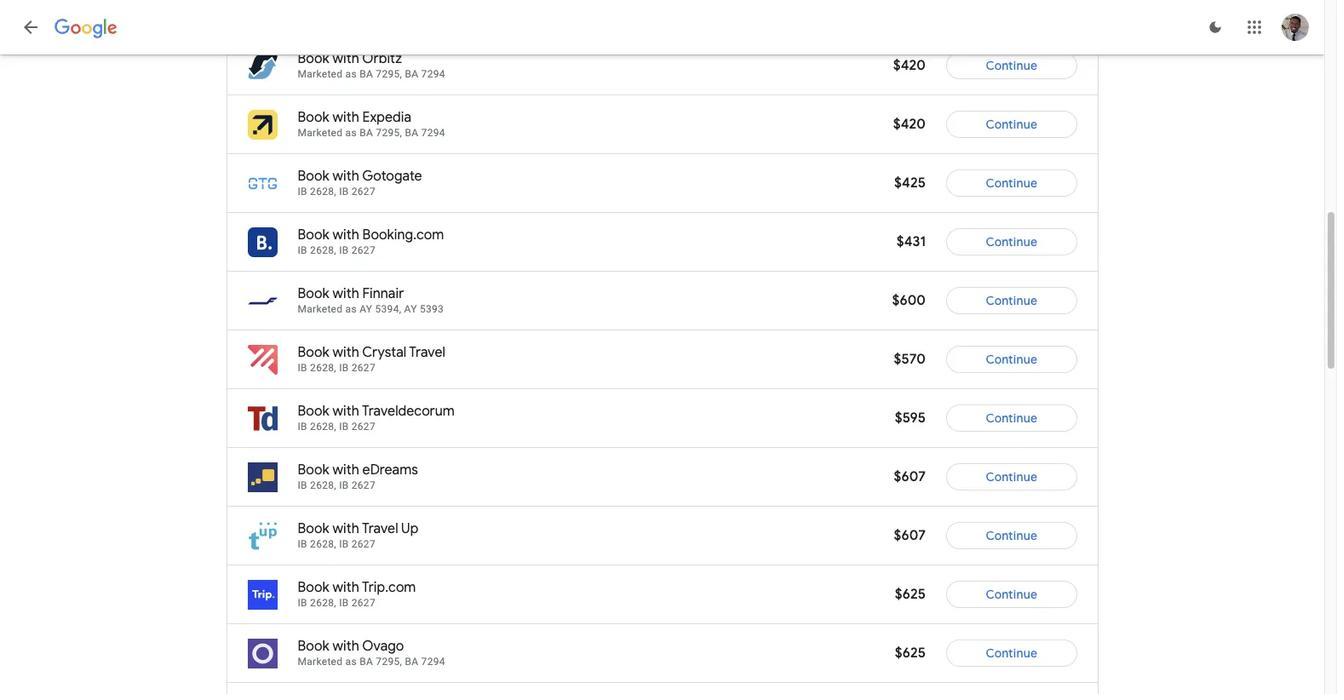 Task type: vqa. For each thing, say whether or not it's contained in the screenshot.
with
yes



Task type: describe. For each thing, give the bounding box(es) containing it.
5393
[[420, 303, 444, 315]]

flight numbers ib 2628, ib 2627 text field for traveldecorum
[[298, 421, 376, 433]]

$420 for orbitz
[[893, 57, 926, 74]]

with for booking.com
[[333, 227, 359, 244]]

book with trip.com ib 2628, ib 2627
[[298, 579, 416, 609]]

7294 for book with expedia
[[421, 127, 445, 139]]

7295, for orbitz
[[376, 68, 402, 80]]

continue for book with edreams
[[986, 469, 1038, 485]]

with for traveldecorum
[[333, 403, 359, 420]]

ovago
[[362, 638, 404, 655]]

420 US dollars text field
[[893, 116, 926, 133]]

gotogate
[[362, 168, 422, 185]]

book with travel up ib 2628, ib 2627
[[298, 521, 419, 550]]

7294 for book with orbitz
[[421, 68, 445, 80]]

continue for book with traveldecorum
[[986, 411, 1038, 426]]

continue for book with crystal travel
[[986, 352, 1038, 367]]

book for book with travel up
[[298, 521, 329, 538]]

continue for book with booking.com
[[986, 234, 1038, 250]]

2628, for book with gotogate
[[310, 186, 336, 198]]

with for expedia
[[333, 109, 359, 126]]

2627 inside book with crystal travel ib 2628, ib 2627
[[352, 362, 376, 374]]

book for book with expedia
[[298, 109, 329, 126]]

2628, inside book with crystal travel ib 2628, ib 2627
[[310, 362, 336, 374]]

book with ovago marketed as ba 7295, ba 7294
[[298, 638, 445, 668]]

continue button for book with travel up
[[947, 515, 1077, 556]]

book for book with trip.com
[[298, 579, 329, 596]]

with for travel
[[333, 521, 359, 538]]

traveldecorum
[[362, 403, 455, 420]]

expedia
[[363, 109, 412, 126]]

change appearance image
[[1195, 7, 1236, 48]]

$425
[[895, 175, 926, 192]]

book for book with orbitz
[[298, 50, 329, 67]]

book for book with edreams
[[298, 462, 329, 479]]

570 US dollars text field
[[894, 351, 926, 368]]

with for orbitz
[[333, 50, 359, 67]]

2627 for gotogate
[[352, 186, 376, 198]]

625 US dollars text field
[[895, 586, 926, 603]]

7295, for ovago
[[376, 656, 402, 668]]

marketed for book with orbitz
[[298, 68, 343, 80]]

book for book with booking.com
[[298, 227, 329, 244]]

425 US dollars text field
[[895, 175, 926, 192]]

$431
[[897, 233, 926, 250]]

book with crystal travel ib 2628, ib 2627
[[298, 344, 446, 374]]

book for book with gotogate
[[298, 168, 329, 185]]

as for ovago
[[346, 656, 357, 668]]

2628, for book with edreams
[[310, 480, 336, 492]]

625 US dollars text field
[[895, 645, 926, 662]]

2628, for book with traveldecorum
[[310, 421, 336, 433]]

flight numbers ib 2628, ib 2627 text field for booking.com
[[298, 245, 376, 256]]

finnair
[[363, 285, 404, 302]]

edreams
[[363, 462, 418, 479]]

book with finnair marketed as ay 5394, ay 5393
[[298, 285, 444, 315]]

2 ay from the left
[[404, 303, 417, 315]]

as for expedia
[[346, 127, 357, 139]]

up
[[401, 521, 419, 538]]

1 ay from the left
[[360, 303, 373, 315]]

$625 for ovago
[[895, 645, 926, 662]]

book for book with crystal travel
[[298, 344, 329, 361]]

with for crystal
[[333, 344, 359, 361]]

420 US dollars text field
[[893, 57, 926, 74]]



Task type: locate. For each thing, give the bounding box(es) containing it.
flight numbers ib 2628, ib 2627 text field for travel
[[298, 538, 376, 550]]

10 with from the top
[[333, 579, 359, 596]]

book down book with travel up ib 2628, ib 2627 on the left bottom
[[298, 579, 329, 596]]

with inside book with trip.com ib 2628, ib 2627
[[333, 579, 359, 596]]

flight numbers ib 2628, ib 2627 text field up book with travel up ib 2628, ib 2627 on the left bottom
[[298, 480, 376, 492]]

5 continue button from the top
[[947, 280, 1077, 321]]

with left ovago
[[333, 638, 359, 655]]

11 with from the top
[[333, 638, 359, 655]]

$607 for book with travel up
[[894, 527, 926, 544]]

3 7294 from the top
[[421, 656, 445, 668]]

with inside book with traveldecorum ib 2628, ib 2627
[[333, 403, 359, 420]]

Flight numbers IB 2628, IB 2627 text field
[[298, 245, 376, 256], [298, 597, 376, 609]]

with left expedia
[[333, 109, 359, 126]]

with inside "book with ovago marketed as ba 7295, ba 7294"
[[333, 638, 359, 655]]

continue button for book with gotogate
[[947, 163, 1077, 204]]

continue button for book with booking.com
[[947, 222, 1077, 262]]

flight numbers ib 2628, ib 2627 text field for trip.com
[[298, 597, 376, 609]]

travel left 'up'
[[362, 521, 398, 538]]

1 as from the top
[[346, 68, 357, 80]]

book left finnair
[[298, 285, 329, 302]]

book with booking.com ib 2628, ib 2627
[[298, 227, 444, 256]]

$607
[[894, 469, 926, 486], [894, 527, 926, 544]]

1 vertical spatial flight numbers ib 2628, ib 2627 text field
[[298, 421, 376, 433]]

with for ovago
[[333, 638, 359, 655]]

with left crystal
[[333, 344, 359, 361]]

2 vertical spatial flight numbers ib 2628, ib 2627 text field
[[298, 538, 376, 550]]

2627 inside 'book with edreams ib 2628, ib 2627'
[[352, 480, 376, 492]]

600 US dollars text field
[[892, 292, 926, 309]]

$420 down 420 us dollars text field
[[893, 116, 926, 133]]

Flight numbers IB 2628, IB 2627 text field
[[298, 362, 376, 374], [298, 480, 376, 492], [298, 538, 376, 550]]

with left edreams
[[333, 462, 359, 479]]

with
[[333, 50, 359, 67], [333, 109, 359, 126], [333, 168, 359, 185], [333, 227, 359, 244], [333, 285, 359, 302], [333, 344, 359, 361], [333, 403, 359, 420], [333, 462, 359, 479], [333, 521, 359, 538], [333, 579, 359, 596], [333, 638, 359, 655]]

2 continue from the top
[[986, 117, 1038, 132]]

3 flight numbers ib 2628, ib 2627 text field from the top
[[298, 538, 376, 550]]

as
[[346, 68, 357, 80], [346, 127, 357, 139], [346, 303, 357, 315], [346, 656, 357, 668]]

continue for book with orbitz
[[986, 58, 1038, 73]]

as inside book with finnair marketed as ay 5394, ay 5393
[[346, 303, 357, 315]]

1 vertical spatial flight numbers ib 2628, ib 2627 text field
[[298, 480, 376, 492]]

1 continue from the top
[[986, 58, 1038, 73]]

book inside book with expedia marketed as ba 7295, ba 7294
[[298, 109, 329, 126]]

3 continue button from the top
[[947, 163, 1077, 204]]

0 vertical spatial travel
[[409, 344, 446, 361]]

go back image
[[20, 17, 41, 37]]

1 flight numbers ib 2628, ib 2627 text field from the top
[[298, 245, 376, 256]]

$600
[[892, 292, 926, 309]]

as up book with expedia marketed as ba 7295, ba 7294
[[346, 68, 357, 80]]

with inside 'book with edreams ib 2628, ib 2627'
[[333, 462, 359, 479]]

continue for book with travel up
[[986, 528, 1038, 544]]

2 vertical spatial 7294
[[421, 656, 445, 668]]

5 2628, from the top
[[310, 480, 336, 492]]

book for book with finnair
[[298, 285, 329, 302]]

orbitz
[[362, 50, 402, 67]]

5 book from the top
[[298, 285, 329, 302]]

travel
[[409, 344, 446, 361], [362, 521, 398, 538]]

2 2627 from the top
[[352, 245, 376, 256]]

book inside "book with ovago marketed as ba 7295, ba 7294"
[[298, 638, 329, 655]]

2627 inside book with traveldecorum ib 2628, ib 2627
[[352, 421, 376, 433]]

flight numbers ib 2628, ib 2627 text field down crystal
[[298, 362, 376, 374]]

8 with from the top
[[333, 462, 359, 479]]

book inside book with crystal travel ib 2628, ib 2627
[[298, 344, 329, 361]]

book left expedia
[[298, 109, 329, 126]]

flight numbers ib 2628, ib 2627 text field for gotogate
[[298, 186, 376, 198]]

$595
[[895, 410, 926, 427]]

ay left 5394,
[[360, 303, 373, 315]]

2628, up book with travel up ib 2628, ib 2627 on the left bottom
[[310, 480, 336, 492]]

book inside book with gotogate ib 2628, ib 2627
[[298, 168, 329, 185]]

2627 for trip.com
[[352, 597, 376, 609]]

$570
[[894, 351, 926, 368]]

book inside book with travel up ib 2628, ib 2627
[[298, 521, 329, 538]]

0 vertical spatial flight numbers ib 2628, ib 2627 text field
[[298, 186, 376, 198]]

3 book from the top
[[298, 168, 329, 185]]

2628, up book with trip.com ib 2628, ib 2627
[[310, 538, 336, 550]]

marketed left 5394,
[[298, 303, 343, 315]]

continue button for book with crystal travel
[[947, 339, 1077, 380]]

2628, up book with booking.com ib 2628, ib 2627 at the top
[[310, 186, 336, 198]]

book
[[298, 50, 329, 67], [298, 109, 329, 126], [298, 168, 329, 185], [298, 227, 329, 244], [298, 285, 329, 302], [298, 344, 329, 361], [298, 403, 329, 420], [298, 462, 329, 479], [298, 521, 329, 538], [298, 579, 329, 596], [298, 638, 329, 655]]

1 vertical spatial flight numbers ib 2628, ib 2627 text field
[[298, 597, 376, 609]]

4 continue button from the top
[[947, 222, 1077, 262]]

continue for book with gotogate
[[986, 176, 1038, 191]]

3 7295, from the top
[[376, 656, 402, 668]]

ba
[[360, 68, 373, 80], [405, 68, 419, 80], [360, 127, 373, 139], [405, 127, 419, 139], [360, 656, 373, 668], [405, 656, 419, 668]]

2627 for edreams
[[352, 480, 376, 492]]

1 2628, from the top
[[310, 186, 336, 198]]

1 7294 from the top
[[421, 68, 445, 80]]

marketed inside book with finnair marketed as ay 5394, ay 5393
[[298, 303, 343, 315]]

4 continue from the top
[[986, 234, 1038, 250]]

4 as from the top
[[346, 656, 357, 668]]

travel inside book with travel up ib 2628, ib 2627
[[362, 521, 398, 538]]

2628, inside book with trip.com ib 2628, ib 2627
[[310, 597, 336, 609]]

2627 down 'gotogate'
[[352, 186, 376, 198]]

2627 inside book with travel up ib 2628, ib 2627
[[352, 538, 376, 550]]

4 marketed from the top
[[298, 656, 343, 668]]

3 marketed from the top
[[298, 303, 343, 315]]

with for finnair
[[333, 285, 359, 302]]

with inside book with booking.com ib 2628, ib 2627
[[333, 227, 359, 244]]

$420 for expedia
[[893, 116, 926, 133]]

1 with from the top
[[333, 50, 359, 67]]

2627 for traveldecorum
[[352, 421, 376, 433]]

2 flight numbers ib 2628, ib 2627 text field from the top
[[298, 597, 376, 609]]

2628, inside book with traveldecorum ib 2628, ib 2627
[[310, 421, 336, 433]]

marketed for book with ovago
[[298, 656, 343, 668]]

7295,
[[376, 68, 402, 80], [376, 127, 402, 139], [376, 656, 402, 668]]

marketed up book with expedia marketed as ba 7295, ba 7294
[[298, 68, 343, 80]]

flight numbers ib 2628, ib 2627 text field up book with trip.com ib 2628, ib 2627
[[298, 538, 376, 550]]

6 continue button from the top
[[947, 339, 1077, 380]]

with inside book with crystal travel ib 2628, ib 2627
[[333, 344, 359, 361]]

3 2628, from the top
[[310, 362, 336, 374]]

2627
[[352, 186, 376, 198], [352, 245, 376, 256], [352, 362, 376, 374], [352, 421, 376, 433], [352, 480, 376, 492], [352, 538, 376, 550], [352, 597, 376, 609]]

0 vertical spatial $607
[[894, 469, 926, 486]]

with inside book with expedia marketed as ba 7295, ba 7294
[[333, 109, 359, 126]]

10 book from the top
[[298, 579, 329, 596]]

7 2627 from the top
[[352, 597, 376, 609]]

7 2628, from the top
[[310, 597, 336, 609]]

as up book with gotogate ib 2628, ib 2627
[[346, 127, 357, 139]]

3 with from the top
[[333, 168, 359, 185]]

with down book with crystal travel ib 2628, ib 2627
[[333, 403, 359, 420]]

7294 inside book with expedia marketed as ba 7295, ba 7294
[[421, 127, 445, 139]]

marketed up book with gotogate ib 2628, ib 2627
[[298, 127, 343, 139]]

book for book with traveldecorum
[[298, 403, 329, 420]]

431 US dollars text field
[[897, 233, 926, 250]]

6 with from the top
[[333, 344, 359, 361]]

1 flight numbers ib 2628, ib 2627 text field from the top
[[298, 186, 376, 198]]

2628, inside book with travel up ib 2628, ib 2627
[[310, 538, 336, 550]]

$625 down 625 us dollars text field
[[895, 645, 926, 662]]

2 $607 from the top
[[894, 527, 926, 544]]

with for trip.com
[[333, 579, 359, 596]]

with inside book with gotogate ib 2628, ib 2627
[[333, 168, 359, 185]]

2628, inside 'book with edreams ib 2628, ib 2627'
[[310, 480, 336, 492]]

2 $420 from the top
[[893, 116, 926, 133]]

book down book with crystal travel ib 2628, ib 2627
[[298, 403, 329, 420]]

1 horizontal spatial ay
[[404, 303, 417, 315]]

2627 inside book with gotogate ib 2628, ib 2627
[[352, 186, 376, 198]]

with for gotogate
[[333, 168, 359, 185]]

8 continue from the top
[[986, 469, 1038, 485]]

1 vertical spatial travel
[[362, 521, 398, 538]]

7295, inside book with expedia marketed as ba 7295, ba 7294
[[376, 127, 402, 139]]

2627 down crystal
[[352, 362, 376, 374]]

flight numbers ib 2628, ib 2627 text field for crystal
[[298, 362, 376, 374]]

2 with from the top
[[333, 109, 359, 126]]

flight numbers ib 2628, ib 2627 text field for edreams
[[298, 480, 376, 492]]

1 $420 from the top
[[893, 57, 926, 74]]

with left trip.com
[[333, 579, 359, 596]]

7295, down ovago
[[376, 656, 402, 668]]

2627 for booking.com
[[352, 245, 376, 256]]

as inside book with orbitz marketed as ba 7295, ba 7294
[[346, 68, 357, 80]]

$607 for book with edreams
[[894, 469, 926, 486]]

with left 'gotogate'
[[333, 168, 359, 185]]

book inside book with traveldecorum ib 2628, ib 2627
[[298, 403, 329, 420]]

2627 inside book with trip.com ib 2628, ib 2627
[[352, 597, 376, 609]]

2 vertical spatial 7295,
[[376, 656, 402, 668]]

as down book with trip.com ib 2628, ib 2627
[[346, 656, 357, 668]]

1 vertical spatial $625
[[895, 645, 926, 662]]

ay
[[360, 303, 373, 315], [404, 303, 417, 315]]

flight numbers ib 2628, ib 2627 text field down trip.com
[[298, 597, 376, 609]]

2 continue button from the top
[[947, 104, 1077, 145]]

6 continue from the top
[[986, 352, 1038, 367]]

5394,
[[375, 303, 402, 315]]

7295, down orbitz on the top left
[[376, 68, 402, 80]]

marketed down book with trip.com ib 2628, ib 2627
[[298, 656, 343, 668]]

2 $625 from the top
[[895, 645, 926, 662]]

$625 up 625 us dollars text box
[[895, 586, 926, 603]]

2 flight numbers ib 2628, ib 2627 text field from the top
[[298, 480, 376, 492]]

as left 5394,
[[346, 303, 357, 315]]

7294 inside "book with ovago marketed as ba 7295, ba 7294"
[[421, 656, 445, 668]]

book inside book with orbitz marketed as ba 7295, ba 7294
[[298, 50, 329, 67]]

2628, up book with finnair marketed as ay 5394, ay 5393
[[310, 245, 336, 256]]

Flight numbers IB 2628, IB 2627 text field
[[298, 186, 376, 198], [298, 421, 376, 433]]

book down book with gotogate ib 2628, ib 2627
[[298, 227, 329, 244]]

7295, inside book with orbitz marketed as ba 7295, ba 7294
[[376, 68, 402, 80]]

0 vertical spatial 7294
[[421, 68, 445, 80]]

booking.com
[[363, 227, 444, 244]]

6 2627 from the top
[[352, 538, 376, 550]]

1 book from the top
[[298, 50, 329, 67]]

7 with from the top
[[333, 403, 359, 420]]

2 as from the top
[[346, 127, 357, 139]]

book left orbitz on the top left
[[298, 50, 329, 67]]

9 with from the top
[[333, 521, 359, 538]]

7 continue from the top
[[986, 411, 1038, 426]]

marketed inside book with orbitz marketed as ba 7295, ba 7294
[[298, 68, 343, 80]]

marketed for book with expedia
[[298, 127, 343, 139]]

continue for book with finnair
[[986, 293, 1038, 308]]

$625 for trip.com
[[895, 586, 926, 603]]

2627 down traveldecorum
[[352, 421, 376, 433]]

7 continue button from the top
[[947, 398, 1077, 439]]

book inside book with finnair marketed as ay 5394, ay 5393
[[298, 285, 329, 302]]

continue button
[[947, 45, 1077, 86], [947, 104, 1077, 145], [947, 163, 1077, 204], [947, 222, 1077, 262], [947, 280, 1077, 321], [947, 339, 1077, 380], [947, 398, 1077, 439], [947, 457, 1077, 498], [947, 515, 1077, 556], [947, 574, 1077, 615], [947, 633, 1077, 674]]

2 book from the top
[[298, 109, 329, 126]]

2628, for book with trip.com
[[310, 597, 336, 609]]

2628,
[[310, 186, 336, 198], [310, 245, 336, 256], [310, 362, 336, 374], [310, 421, 336, 433], [310, 480, 336, 492], [310, 538, 336, 550], [310, 597, 336, 609]]

7295, for expedia
[[376, 127, 402, 139]]

continue for book with trip.com
[[986, 587, 1038, 602]]

continue button for book with orbitz
[[947, 45, 1077, 86]]

6 2628, from the top
[[310, 538, 336, 550]]

0 vertical spatial $420
[[893, 57, 926, 74]]

book for book with ovago
[[298, 638, 329, 655]]

continue
[[986, 58, 1038, 73], [986, 117, 1038, 132], [986, 176, 1038, 191], [986, 234, 1038, 250], [986, 293, 1038, 308], [986, 352, 1038, 367], [986, 411, 1038, 426], [986, 469, 1038, 485], [986, 528, 1038, 544], [986, 587, 1038, 602], [986, 646, 1038, 661]]

595 US dollars text field
[[895, 410, 926, 427]]

2628, up "book with ovago marketed as ba 7295, ba 7294"
[[310, 597, 336, 609]]

1 7295, from the top
[[376, 68, 402, 80]]

4 2627 from the top
[[352, 421, 376, 433]]

2 marketed from the top
[[298, 127, 343, 139]]

7294
[[421, 68, 445, 80], [421, 127, 445, 139], [421, 656, 445, 668]]

0 vertical spatial flight numbers ib 2628, ib 2627 text field
[[298, 245, 376, 256]]

4 with from the top
[[333, 227, 359, 244]]

9 book from the top
[[298, 521, 329, 538]]

0 vertical spatial 7295,
[[376, 68, 402, 80]]

1 vertical spatial 7294
[[421, 127, 445, 139]]

1 vertical spatial $607
[[894, 527, 926, 544]]

with down book with gotogate ib 2628, ib 2627
[[333, 227, 359, 244]]

$625
[[895, 586, 926, 603], [895, 645, 926, 662]]

607 US dollars text field
[[894, 527, 926, 544]]

9 continue from the top
[[986, 528, 1038, 544]]

continue button for book with finnair
[[947, 280, 1077, 321]]

flight numbers ib 2628, ib 2627 text field up book with finnair marketed as ay 5394, ay 5393
[[298, 245, 376, 256]]

10 continue from the top
[[986, 587, 1038, 602]]

2628, for book with booking.com
[[310, 245, 336, 256]]

book down book with expedia marketed as ba 7295, ba 7294
[[298, 168, 329, 185]]

as inside "book with ovago marketed as ba 7295, ba 7294"
[[346, 656, 357, 668]]

1 continue button from the top
[[947, 45, 1077, 86]]

with inside book with orbitz marketed as ba 7295, ba 7294
[[333, 50, 359, 67]]

book with traveldecorum ib 2628, ib 2627
[[298, 403, 455, 433]]

book inside book with trip.com ib 2628, ib 2627
[[298, 579, 329, 596]]

1 vertical spatial 7295,
[[376, 127, 402, 139]]

travel right crystal
[[409, 344, 446, 361]]

$420
[[893, 57, 926, 74], [893, 116, 926, 133]]

2 flight numbers ib 2628, ib 2627 text field from the top
[[298, 421, 376, 433]]

2627 down booking.com in the left of the page
[[352, 245, 376, 256]]

11 book from the top
[[298, 638, 329, 655]]

6 book from the top
[[298, 344, 329, 361]]

0 horizontal spatial ay
[[360, 303, 373, 315]]

book with expedia marketed as ba 7295, ba 7294
[[298, 109, 445, 139]]

flight numbers ib 2628, ib 2627 text field up 'book with edreams ib 2628, ib 2627'
[[298, 421, 376, 433]]

3 continue from the top
[[986, 176, 1038, 191]]

0 vertical spatial flight numbers ib 2628, ib 2627 text field
[[298, 362, 376, 374]]

3 2627 from the top
[[352, 362, 376, 374]]

as for orbitz
[[346, 68, 357, 80]]

1 2627 from the top
[[352, 186, 376, 198]]

book with edreams ib 2628, ib 2627
[[298, 462, 418, 492]]

7295, down expedia
[[376, 127, 402, 139]]

book down 'book with edreams ib 2628, ib 2627'
[[298, 521, 329, 538]]

5 with from the top
[[333, 285, 359, 302]]

1 $625 from the top
[[895, 586, 926, 603]]

marketed inside "book with ovago marketed as ba 7295, ba 7294"
[[298, 656, 343, 668]]

2627 down trip.com
[[352, 597, 376, 609]]

marketed
[[298, 68, 343, 80], [298, 127, 343, 139], [298, 303, 343, 315], [298, 656, 343, 668]]

with left orbitz on the top left
[[333, 50, 359, 67]]

4 2628, from the top
[[310, 421, 336, 433]]

continue button for book with edreams
[[947, 457, 1077, 498]]

2628, inside book with gotogate ib 2628, ib 2627
[[310, 186, 336, 198]]

as inside book with expedia marketed as ba 7295, ba 7294
[[346, 127, 357, 139]]

marketed for book with finnair
[[298, 303, 343, 315]]

with for edreams
[[333, 462, 359, 479]]

11 continue from the top
[[986, 646, 1038, 661]]

continue button for book with expedia
[[947, 104, 1077, 145]]

7294 for book with ovago
[[421, 656, 445, 668]]

2 2628, from the top
[[310, 245, 336, 256]]

10 continue button from the top
[[947, 574, 1077, 615]]

continue for book with expedia
[[986, 117, 1038, 132]]

continue button for book with traveldecorum
[[947, 398, 1077, 439]]

book with gotogate ib 2628, ib 2627
[[298, 168, 422, 198]]

7294 inside book with orbitz marketed as ba 7295, ba 7294
[[421, 68, 445, 80]]

$420 up $420 text field
[[893, 57, 926, 74]]

8 continue button from the top
[[947, 457, 1077, 498]]

5 2627 from the top
[[352, 480, 376, 492]]

with inside book with travel up ib 2628, ib 2627
[[333, 521, 359, 538]]

ib
[[298, 186, 307, 198], [339, 186, 349, 198], [298, 245, 307, 256], [339, 245, 349, 256], [298, 362, 307, 374], [339, 362, 349, 374], [298, 421, 307, 433], [339, 421, 349, 433], [298, 480, 307, 492], [339, 480, 349, 492], [298, 538, 307, 550], [339, 538, 349, 550], [298, 597, 307, 609], [339, 597, 349, 609]]

flight numbers ib 2628, ib 2627 text field down 'gotogate'
[[298, 186, 376, 198]]

5 continue from the top
[[986, 293, 1038, 308]]

book left crystal
[[298, 344, 329, 361]]

2628, up book with traveldecorum ib 2628, ib 2627
[[310, 362, 336, 374]]

book with orbitz marketed as ba 7295, ba 7294
[[298, 50, 445, 80]]

2627 down edreams
[[352, 480, 376, 492]]

2628, up 'book with edreams ib 2628, ib 2627'
[[310, 421, 336, 433]]

book left edreams
[[298, 462, 329, 479]]

2 7294 from the top
[[421, 127, 445, 139]]

continue button for book with ovago
[[947, 633, 1077, 674]]

$607 up $607 text box
[[894, 469, 926, 486]]

trip.com
[[362, 579, 416, 596]]

8 book from the top
[[298, 462, 329, 479]]

1 horizontal spatial travel
[[409, 344, 446, 361]]

2627 up book with trip.com ib 2628, ib 2627
[[352, 538, 376, 550]]

crystal
[[362, 344, 407, 361]]

9 continue button from the top
[[947, 515, 1077, 556]]

continue button for book with trip.com
[[947, 574, 1077, 615]]

ay left 5393
[[404, 303, 417, 315]]

with left finnair
[[333, 285, 359, 302]]

1 $607 from the top
[[894, 469, 926, 486]]

0 horizontal spatial travel
[[362, 521, 398, 538]]

with down 'book with edreams ib 2628, ib 2627'
[[333, 521, 359, 538]]

2627 inside book with booking.com ib 2628, ib 2627
[[352, 245, 376, 256]]

continue for book with ovago
[[986, 646, 1038, 661]]

$607 down $607 text field
[[894, 527, 926, 544]]

1 flight numbers ib 2628, ib 2627 text field from the top
[[298, 362, 376, 374]]

7295, inside "book with ovago marketed as ba 7295, ba 7294"
[[376, 656, 402, 668]]

3 as from the top
[[346, 303, 357, 315]]

1 vertical spatial $420
[[893, 116, 926, 133]]

as for finnair
[[346, 303, 357, 315]]

with inside book with finnair marketed as ay 5394, ay 5393
[[333, 285, 359, 302]]

book inside book with booking.com ib 2628, ib 2627
[[298, 227, 329, 244]]

11 continue button from the top
[[947, 633, 1077, 674]]

2628, inside book with booking.com ib 2628, ib 2627
[[310, 245, 336, 256]]

2 7295, from the top
[[376, 127, 402, 139]]

7 book from the top
[[298, 403, 329, 420]]

4 book from the top
[[298, 227, 329, 244]]

1 marketed from the top
[[298, 68, 343, 80]]

607 US dollars text field
[[894, 469, 926, 486]]

marketed inside book with expedia marketed as ba 7295, ba 7294
[[298, 127, 343, 139]]

0 vertical spatial $625
[[895, 586, 926, 603]]

book down book with trip.com ib 2628, ib 2627
[[298, 638, 329, 655]]

book inside 'book with edreams ib 2628, ib 2627'
[[298, 462, 329, 479]]

travel inside book with crystal travel ib 2628, ib 2627
[[409, 344, 446, 361]]



